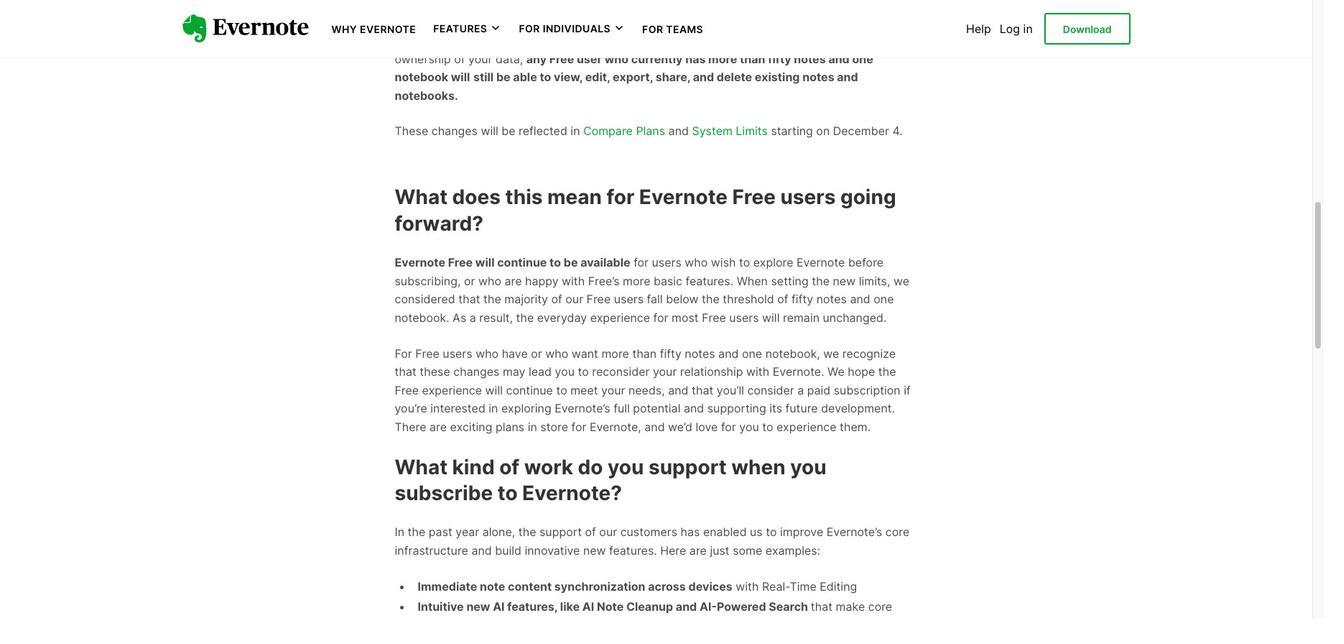 Task type: vqa. For each thing, say whether or not it's contained in the screenshot.
right The To
no



Task type: locate. For each thing, give the bounding box(es) containing it.
0 horizontal spatial one
[[742, 346, 763, 361]]

to up alone,
[[498, 481, 518, 505]]

1 horizontal spatial experience
[[591, 310, 651, 325]]

what for what kind of work do you support when you subscribe to evernote?
[[395, 455, 448, 479]]

users
[[781, 185, 836, 209], [652, 255, 682, 270], [614, 292, 644, 306], [730, 310, 759, 325], [443, 346, 473, 361]]

cleanup
[[627, 599, 674, 613]]

are left just
[[690, 543, 707, 558]]

0 horizontal spatial experience
[[422, 383, 482, 397]]

support for when
[[649, 455, 727, 479]]

will inside any free user who currently has more than fifty notes and one notebook will
[[451, 70, 470, 84]]

plans
[[496, 420, 525, 434]]

1 horizontal spatial new
[[584, 543, 606, 558]]

on
[[817, 124, 830, 138]]

a left paid
[[798, 383, 804, 397]]

we
[[828, 365, 845, 379]]

features. inside 'in the past year alone, the support of our customers has enabled us to improve evernote's core infrastructure and build innovative new features. here are just some examples:'
[[610, 543, 657, 558]]

time
[[790, 579, 817, 593]]

1 horizontal spatial or
[[531, 346, 542, 361]]

0 horizontal spatial features.
[[610, 543, 657, 558]]

available
[[581, 255, 631, 270]]

new for before
[[833, 274, 856, 288]]

0 horizontal spatial are
[[430, 420, 447, 434]]

what up "subscribe"
[[395, 455, 448, 479]]

with left free's
[[562, 274, 585, 288]]

1 vertical spatial your
[[653, 365, 677, 379]]

1 horizontal spatial one
[[853, 52, 874, 66]]

ai right like
[[583, 599, 595, 613]]

notebook.
[[395, 310, 450, 325]]

like
[[561, 599, 580, 613]]

interested
[[431, 401, 486, 416]]

for up 'currently'
[[643, 23, 664, 35]]

more
[[709, 52, 738, 66], [623, 274, 651, 288], [602, 346, 630, 361], [549, 616, 577, 618]]

are inside 'in the past year alone, the support of our customers has enabled us to improve evernote's core infrastructure and build innovative new features. here are just some examples:'
[[690, 543, 707, 558]]

free right most
[[702, 310, 727, 325]]

support down we'd
[[649, 455, 727, 479]]

or up as
[[464, 274, 475, 288]]

still
[[474, 70, 494, 84]]

than inside any free user who currently has more than fifty notes and one notebook will
[[740, 52, 766, 66]]

0 vertical spatial experience
[[591, 310, 651, 325]]

1 vertical spatial changes
[[454, 365, 500, 379]]

support inside 'in the past year alone, the support of our customers has enabled us to improve evernote's core infrastructure and build innovative new features. here are just some examples:'
[[540, 525, 582, 539]]

alone,
[[483, 525, 516, 539]]

for inside for free users who have or who want more than fifty notes and one notebook, we recognize that these changes may lead you to reconsider your relationship with evernote. we hope the free experience will continue to meet your needs, and that you'll consider a paid subscription if you're interested in exploring evernote's full potential and supporting its future development. there are exciting plans in store for evernote, and we'd love for you to experience them.
[[395, 346, 412, 361]]

lead
[[529, 365, 552, 379]]

1 horizontal spatial ai
[[583, 599, 595, 613]]

evernote
[[360, 23, 416, 35], [640, 185, 728, 209], [395, 255, 446, 270], [797, 255, 846, 270], [418, 616, 466, 618]]

content
[[508, 579, 552, 593]]

0 vertical spatial full
[[847, 33, 863, 47]]

experience up interested
[[422, 383, 482, 397]]

2 vertical spatial are
[[690, 543, 707, 558]]

of inside 'in the past year alone, the support of our customers has enabled us to improve evernote's core infrastructure and build innovative new features. here are just some examples:'
[[585, 525, 596, 539]]

or inside for users who wish to explore evernote before subscribing, or who are happy with free's more basic features. when setting the new limits, we considered that the majority of our free users fall below the threshold of fifty notes and one notebook. as a result, the everyday experience for most free users will remain unchanged.
[[464, 274, 475, 288]]

users left going
[[781, 185, 836, 209]]

1 ai from the left
[[493, 599, 505, 613]]

1 vertical spatial our
[[600, 525, 618, 539]]

with up consider
[[747, 365, 770, 379]]

support for of
[[540, 525, 582, 539]]

1 horizontal spatial are
[[505, 274, 522, 288]]

our inside 'in the past year alone, the support of our customers has enabled us to improve evernote's core infrastructure and build innovative new features. here are just some examples:'
[[600, 525, 618, 539]]

will left still
[[451, 70, 470, 84]]

0 horizontal spatial our
[[566, 292, 584, 306]]

any
[[527, 52, 547, 66]]

to up when in the right of the page
[[740, 255, 751, 270]]

2 horizontal spatial for
[[643, 23, 664, 35]]

core inside 'in the past year alone, the support of our customers has enabled us to improve evernote's core infrastructure and build innovative new features. here are just some examples:'
[[886, 525, 910, 539]]

in down exploring
[[528, 420, 538, 434]]

one
[[853, 52, 874, 66], [874, 292, 895, 306], [742, 346, 763, 361]]

has inside 'in the past year alone, the support of our customers has enabled us to improve evernote's core infrastructure and build innovative new features. here are just some examples:'
[[681, 525, 700, 539]]

0 horizontal spatial support
[[540, 525, 582, 539]]

any free user who currently has more than fifty notes and one notebook will
[[395, 52, 874, 84]]

our left customers
[[600, 525, 618, 539]]

compare
[[584, 124, 633, 138]]

1 vertical spatial experience
[[422, 383, 482, 397]]

laws
[[550, 33, 578, 47]]

why evernote
[[332, 23, 416, 35]]

1 what from the top
[[395, 185, 448, 209]]

0 horizontal spatial or
[[464, 274, 475, 288]]

features,
[[508, 599, 558, 613]]

than inside that make core evernote functionalities more powerful than ever before
[[631, 616, 655, 618]]

1 vertical spatial continue
[[506, 383, 553, 397]]

0 vertical spatial features.
[[686, 274, 734, 288]]

0 horizontal spatial for
[[395, 346, 412, 361]]

free down laws
[[550, 52, 574, 66]]

system
[[692, 124, 733, 138]]

changes left "may"
[[454, 365, 500, 379]]

we'd
[[668, 420, 693, 434]]

your up still
[[469, 52, 493, 66]]

1 vertical spatial a
[[798, 383, 804, 397]]

that right the ensure
[[765, 33, 787, 47]]

1 in from the top
[[395, 33, 405, 47]]

0 vertical spatial before
[[849, 255, 884, 270]]

evernote?
[[523, 481, 623, 505]]

or inside for free users who have or who want more than fifty notes and one notebook, we recognize that these changes may lead you to reconsider your relationship with evernote. we hope the free experience will continue to meet your needs, and that you'll consider a paid subscription if you're interested in exploring evernote's full potential and supporting its future development. there are exciting plans in store for evernote, and we'd love for you to experience them.
[[531, 346, 542, 361]]

may
[[503, 365, 526, 379]]

and
[[687, 33, 707, 47], [829, 52, 850, 66], [693, 70, 715, 84], [838, 70, 859, 84], [669, 124, 689, 138], [851, 292, 871, 306], [719, 346, 739, 361], [669, 383, 689, 397], [684, 401, 705, 416], [645, 420, 665, 434], [472, 543, 492, 558], [676, 599, 697, 613]]

0 vertical spatial support
[[649, 455, 727, 479]]

evernote's up data,
[[480, 33, 536, 47]]

to inside 'still be able to view, edit, export, share, and delete existing notes and notebooks.'
[[540, 70, 552, 84]]

1 vertical spatial than
[[633, 346, 657, 361]]

innovative
[[525, 543, 580, 558]]

fifty up remain
[[792, 292, 814, 306]]

new down the note
[[467, 599, 491, 613]]

1 horizontal spatial for
[[519, 22, 540, 35]]

what inside what kind of work do you support when you subscribe to evernote?
[[395, 455, 448, 479]]

the right setting
[[812, 274, 830, 288]]

1 vertical spatial are
[[430, 420, 447, 434]]

reflected
[[519, 124, 568, 138]]

existing
[[755, 70, 800, 84]]

fifty up existing
[[769, 52, 792, 66]]

1 horizontal spatial fifty
[[769, 52, 792, 66]]

ensure
[[725, 33, 762, 47]]

2 vertical spatial be
[[564, 255, 578, 270]]

0 vertical spatial we
[[894, 274, 910, 288]]

export,
[[613, 70, 653, 84]]

0 vertical spatial fifty
[[769, 52, 792, 66]]

new
[[833, 274, 856, 288], [584, 543, 606, 558], [467, 599, 491, 613]]

new left the limits,
[[833, 274, 856, 288]]

you
[[790, 33, 810, 47], [555, 365, 575, 379], [740, 420, 760, 434], [608, 455, 644, 479], [791, 455, 827, 479]]

1 vertical spatial we
[[824, 346, 840, 361]]

for up any
[[519, 22, 540, 35]]

1 vertical spatial one
[[874, 292, 895, 306]]

0 vertical spatial a
[[470, 310, 476, 325]]

to right us
[[766, 525, 777, 539]]

full inside , and to ensure that you retain full ownership of your data,
[[847, 33, 863, 47]]

ai-
[[700, 599, 717, 613]]

than up "reconsider"
[[633, 346, 657, 361]]

a inside for users who wish to explore evernote before subscribing, or who are happy with free's more basic features. when setting the new limits, we considered that the majority of our free users fall below the threshold of fifty notes and one notebook. as a result, the everyday experience for most free users will remain unchanged.
[[470, 310, 476, 325]]

that down relationship on the right of the page
[[692, 383, 714, 397]]

new inside 'in the past year alone, the support of our customers has enabled us to improve evernote's core infrastructure and build innovative new features. here are just some examples:'
[[584, 543, 606, 558]]

for right mean
[[607, 185, 635, 209]]

free's
[[589, 274, 620, 288]]

why
[[332, 23, 357, 35]]

for inside button
[[519, 22, 540, 35]]

our
[[566, 292, 584, 306], [600, 525, 618, 539]]

will down "may"
[[486, 383, 503, 397]]

experience down fall
[[591, 310, 651, 325]]

before inside for users who wish to explore evernote before subscribing, or who are happy with free's more basic features. when setting the new limits, we considered that the majority of our free users fall below the threshold of fifty notes and one notebook. as a result, the everyday experience for most free users will remain unchanged.
[[849, 255, 884, 270]]

features button
[[434, 22, 502, 36]]

our up everyday on the bottom left
[[566, 292, 584, 306]]

when
[[732, 455, 786, 479]]

what inside what does this mean for evernote free users going forward?
[[395, 185, 448, 209]]

free up these
[[416, 346, 440, 361]]

0 vertical spatial or
[[464, 274, 475, 288]]

we up we
[[824, 346, 840, 361]]

evernote inside that make core evernote functionalities more powerful than ever before
[[418, 616, 466, 618]]

0 horizontal spatial before
[[685, 616, 721, 618]]

the right hope
[[879, 365, 897, 379]]

1 horizontal spatial a
[[798, 383, 804, 397]]

0 vertical spatial be
[[497, 70, 511, 84]]

fifty
[[769, 52, 792, 66], [792, 292, 814, 306], [660, 346, 682, 361]]

1 vertical spatial core
[[869, 599, 893, 613]]

notebooks.
[[395, 88, 458, 103]]

before down ai-
[[685, 616, 721, 618]]

0 vertical spatial in
[[395, 33, 405, 47]]

free down limits
[[733, 185, 776, 209]]

0 horizontal spatial fifty
[[660, 346, 682, 361]]

you left retain
[[790, 33, 810, 47]]

be down data,
[[497, 70, 511, 84]]

still be able to view, edit, export, share, and delete existing notes and notebooks.
[[395, 70, 859, 103]]

below
[[666, 292, 699, 306]]

0 horizontal spatial we
[[824, 346, 840, 361]]

unchanged.
[[823, 310, 887, 325]]

before inside that make core evernote functionalities more powerful than ever before
[[685, 616, 721, 618]]

what up the forward?
[[395, 185, 448, 209]]

or
[[464, 274, 475, 288], [531, 346, 542, 361]]

full up "evernote,"
[[614, 401, 630, 416]]

the up infrastructure
[[408, 525, 426, 539]]

with up 'powered'
[[736, 579, 759, 593]]

editing
[[820, 579, 858, 593]]

our inside for users who wish to explore evernote before subscribing, or who are happy with free's more basic features. when setting the new limits, we considered that the majority of our free users fall below the threshold of fifty notes and one notebook. as a result, the everyday experience for most free users will remain unchanged.
[[566, 292, 584, 306]]

1 horizontal spatial full
[[847, 33, 863, 47]]

ai up functionalities
[[493, 599, 505, 613]]

reconsider
[[592, 365, 650, 379]]

0 horizontal spatial your
[[469, 52, 493, 66]]

log
[[1000, 22, 1021, 36]]

1 vertical spatial evernote's
[[555, 401, 611, 416]]

2 horizontal spatial one
[[874, 292, 895, 306]]

do
[[578, 455, 603, 479]]

setting
[[772, 274, 809, 288]]

has up 'here'
[[681, 525, 700, 539]]

system limits link
[[692, 124, 768, 138]]

2 horizontal spatial your
[[653, 365, 677, 379]]

and inside any free user who currently has more than fifty notes and one notebook will
[[829, 52, 850, 66]]

more up delete
[[709, 52, 738, 66]]

enabled
[[704, 525, 747, 539]]

support up innovative
[[540, 525, 582, 539]]

2 vertical spatial one
[[742, 346, 763, 361]]

features. down customers
[[610, 543, 657, 558]]

, and to ensure that you retain full ownership of your data,
[[395, 33, 863, 66]]

2 vertical spatial your
[[602, 383, 626, 397]]

free inside any free user who currently has more than fifty notes and one notebook will
[[550, 52, 574, 66]]

intuitive new ai features, like ai note cleanup and ai-powered search
[[418, 599, 811, 613]]

0 horizontal spatial ai
[[493, 599, 505, 613]]

are down interested
[[430, 420, 447, 434]]

to inside what kind of work do you support when you subscribe to evernote?
[[498, 481, 518, 505]]

one inside any free user who currently has more than fifty notes and one notebook will
[[853, 52, 874, 66]]

data
[[596, 33, 621, 47]]

recognize
[[843, 346, 896, 361]]

to up "happy"
[[550, 255, 561, 270]]

0 horizontal spatial evernote's
[[480, 33, 536, 47]]

we right the limits,
[[894, 274, 910, 288]]

of inside what kind of work do you support when you subscribe to evernote?
[[500, 455, 520, 479]]

has up share,
[[686, 52, 706, 66]]

in keeping with evernote's 3 laws of data protection
[[395, 33, 680, 47]]

to left the ensure
[[710, 33, 721, 47]]

1 vertical spatial in
[[395, 525, 405, 539]]

continue up exploring
[[506, 383, 553, 397]]

of right kind
[[500, 455, 520, 479]]

improve
[[781, 525, 824, 539]]

2 horizontal spatial evernote's
[[827, 525, 883, 539]]

features. down wish at top
[[686, 274, 734, 288]]

changes right these at top
[[432, 124, 478, 138]]

1 horizontal spatial support
[[649, 455, 727, 479]]

2 vertical spatial fifty
[[660, 346, 682, 361]]

will inside for free users who have or who want more than fifty notes and one notebook, we recognize that these changes may lead you to reconsider your relationship with evernote. we hope the free experience will continue to meet your needs, and that you'll consider a paid subscription if you're interested in exploring evernote's full potential and supporting its future development. there are exciting plans in store for evernote, and we'd love for you to experience them.
[[486, 383, 503, 397]]

who down "evernote free will continue to be available" at the left top
[[479, 274, 502, 288]]

0 vertical spatial core
[[886, 525, 910, 539]]

notes inside for users who wish to explore evernote before subscribing, or who are happy with free's more basic features. when setting the new limits, we considered that the majority of our free users fall below the threshold of fifty notes and one notebook. as a result, the everyday experience for most free users will remain unchanged.
[[817, 292, 847, 306]]

0 horizontal spatial a
[[470, 310, 476, 325]]

1 vertical spatial what
[[395, 455, 448, 479]]

result,
[[480, 310, 513, 325]]

who left wish at top
[[685, 255, 708, 270]]

will down threshold
[[763, 310, 780, 325]]

to right "able"
[[540, 70, 552, 84]]

new up synchronization
[[584, 543, 606, 558]]

1 vertical spatial new
[[584, 543, 606, 558]]

1 vertical spatial or
[[531, 346, 542, 361]]

1 vertical spatial features.
[[610, 543, 657, 558]]

in up infrastructure
[[395, 525, 405, 539]]

1 vertical spatial before
[[685, 616, 721, 618]]

needs,
[[629, 383, 665, 397]]

are inside for free users who have or who want more than fifty notes and one notebook, we recognize that these changes may lead you to reconsider your relationship with evernote. we hope the free experience will continue to meet your needs, and that you'll consider a paid subscription if you're interested in exploring evernote's full potential and supporting its future development. there are exciting plans in store for evernote, and we'd love for you to experience them.
[[430, 420, 447, 434]]

more up "reconsider"
[[602, 346, 630, 361]]

than for fifty
[[740, 52, 766, 66]]

before up the limits,
[[849, 255, 884, 270]]

0 vertical spatial one
[[853, 52, 874, 66]]

in
[[395, 33, 405, 47], [395, 525, 405, 539]]

you right do
[[608, 455, 644, 479]]

0 vertical spatial new
[[833, 274, 856, 288]]

1 horizontal spatial features.
[[686, 274, 734, 288]]

2 in from the top
[[395, 525, 405, 539]]

users up these
[[443, 346, 473, 361]]

free
[[550, 52, 574, 66], [733, 185, 776, 209], [448, 255, 473, 270], [587, 292, 611, 306], [702, 310, 727, 325], [416, 346, 440, 361], [395, 383, 419, 397]]

1 vertical spatial fifty
[[792, 292, 814, 306]]

than inside for free users who have or who want more than fifty notes and one notebook, we recognize that these changes may lead you to reconsider your relationship with evernote. we hope the free experience will continue to meet your needs, and that you'll consider a paid subscription if you're interested in exploring evernote's full potential and supporting its future development. there are exciting plans in store for evernote, and we'd love for you to experience them.
[[633, 346, 657, 361]]

new inside for users who wish to explore evernote before subscribing, or who are happy with free's more basic features. when setting the new limits, we considered that the majority of our free users fall below the threshold of fifty notes and one notebook. as a result, the everyday experience for most free users will remain unchanged.
[[833, 274, 856, 288]]

support inside what kind of work do you support when you subscribe to evernote?
[[649, 455, 727, 479]]

the
[[812, 274, 830, 288], [484, 292, 502, 306], [702, 292, 720, 306], [516, 310, 534, 325], [879, 365, 897, 379], [408, 525, 426, 539], [519, 525, 537, 539]]

that down editing
[[811, 599, 833, 613]]

2 what from the top
[[395, 455, 448, 479]]

protection
[[624, 33, 680, 47]]

of
[[581, 33, 593, 47], [454, 52, 465, 66], [552, 292, 563, 306], [778, 292, 789, 306], [500, 455, 520, 479], [585, 525, 596, 539]]

has inside any free user who currently has more than fifty notes and one notebook will
[[686, 52, 706, 66]]

0 horizontal spatial full
[[614, 401, 630, 416]]

log in link
[[1000, 22, 1033, 36]]

who down the data
[[605, 52, 629, 66]]

of down features
[[454, 52, 465, 66]]

features
[[434, 22, 488, 35]]

2 horizontal spatial fifty
[[792, 292, 814, 306]]

that up as
[[459, 292, 480, 306]]

in right log
[[1024, 22, 1033, 36]]

evernote logo image
[[182, 14, 309, 43]]

share,
[[656, 70, 691, 84]]

2 vertical spatial than
[[631, 616, 655, 618]]

1 horizontal spatial before
[[849, 255, 884, 270]]

with right keeping
[[454, 33, 477, 47]]

in left keeping
[[395, 33, 405, 47]]

its
[[770, 401, 783, 416]]

0 vertical spatial your
[[469, 52, 493, 66]]

that inside , and to ensure that you retain full ownership of your data,
[[765, 33, 787, 47]]

1 horizontal spatial evernote's
[[555, 401, 611, 416]]

2 horizontal spatial new
[[833, 274, 856, 288]]

retain
[[813, 33, 844, 47]]

that inside for users who wish to explore evernote before subscribing, or who are happy with free's more basic features. when setting the new limits, we considered that the majority of our free users fall below the threshold of fifty notes and one notebook. as a result, the everyday experience for most free users will remain unchanged.
[[459, 292, 480, 306]]

notes inside any free user who currently has more than fifty notes and one notebook will
[[794, 52, 826, 66]]

1 horizontal spatial your
[[602, 383, 626, 397]]

full right retain
[[847, 33, 863, 47]]

love
[[696, 420, 718, 434]]

for for for free users who have or who want more than fifty notes and one notebook, we recognize that these changes may lead you to reconsider your relationship with evernote. we hope the free experience will continue to meet your needs, and that you'll consider a paid subscription if you're interested in exploring evernote's full potential and supporting its future development. there are exciting plans in store for evernote, and we'd love for you to experience them.
[[395, 346, 412, 361]]

subscription
[[834, 383, 901, 397]]

0 vertical spatial than
[[740, 52, 766, 66]]

be left reflected at the left top of the page
[[502, 124, 516, 138]]

to inside for users who wish to explore evernote before subscribing, or who are happy with free's more basic features. when setting the new limits, we considered that the majority of our free users fall below the threshold of fifty notes and one notebook. as a result, the everyday experience for most free users will remain unchanged.
[[740, 255, 751, 270]]

2 vertical spatial experience
[[777, 420, 837, 434]]

evernote inside what does this mean for evernote free users going forward?
[[640, 185, 728, 209]]

experience down future
[[777, 420, 837, 434]]

evernote's
[[480, 33, 536, 47], [555, 401, 611, 416], [827, 525, 883, 539]]

0 vertical spatial are
[[505, 274, 522, 288]]

what for what does this mean for evernote free users going forward?
[[395, 185, 448, 209]]

notebook,
[[766, 346, 821, 361]]

in inside 'in the past year alone, the support of our customers has enabled us to improve evernote's core infrastructure and build innovative new features. here are just some examples:'
[[395, 525, 405, 539]]

1 vertical spatial full
[[614, 401, 630, 416]]

0 vertical spatial our
[[566, 292, 584, 306]]

2 horizontal spatial are
[[690, 543, 707, 558]]

1 vertical spatial has
[[681, 525, 700, 539]]

are down "evernote free will continue to be available" at the left top
[[505, 274, 522, 288]]

and inside 'in the past year alone, the support of our customers has enabled us to improve evernote's core infrastructure and build innovative new features. here are just some examples:'
[[472, 543, 492, 558]]

2 vertical spatial new
[[467, 599, 491, 613]]

1 vertical spatial support
[[540, 525, 582, 539]]

past
[[429, 525, 453, 539]]

majority
[[505, 292, 548, 306]]

1 horizontal spatial our
[[600, 525, 618, 539]]

that inside that make core evernote functionalities more powerful than ever before
[[811, 599, 833, 613]]

1 horizontal spatial we
[[894, 274, 910, 288]]

0 vertical spatial what
[[395, 185, 448, 209]]

0 vertical spatial has
[[686, 52, 706, 66]]

infrastructure
[[395, 543, 469, 558]]

2 vertical spatial evernote's
[[827, 525, 883, 539]]

in for in the past year alone, the support of our customers has enabled us to improve evernote's core infrastructure and build innovative new features. here are just some examples:
[[395, 525, 405, 539]]



Task type: describe. For each thing, give the bounding box(es) containing it.
work
[[524, 455, 574, 479]]

with inside for free users who have or who want more than fifty notes and one notebook, we recognize that these changes may lead you to reconsider your relationship with evernote. we hope the free experience will continue to meet your needs, and that you'll consider a paid subscription if you're interested in exploring evernote's full potential and supporting its future development. there are exciting plans in store for evernote, and we'd love for you to experience them.
[[747, 365, 770, 379]]

full inside for free users who have or who want more than fifty notes and one notebook, we recognize that these changes may lead you to reconsider your relationship with evernote. we hope the free experience will continue to meet your needs, and that you'll consider a paid subscription if you're interested in exploring evernote's full potential and supporting its future development. there are exciting plans in store for evernote, and we'd love for you to experience them.
[[614, 401, 630, 416]]

users inside what does this mean for evernote free users going forward?
[[781, 185, 836, 209]]

free up subscribing,
[[448, 255, 473, 270]]

features. inside for users who wish to explore evernote before subscribing, or who are happy with free's more basic features. when setting the new limits, we considered that the majority of our free users fall below the threshold of fifty notes and one notebook. as a result, the everyday experience for most free users will remain unchanged.
[[686, 274, 734, 288]]

evernote's inside 'in the past year alone, the support of our customers has enabled us to improve evernote's core infrastructure and build innovative new features. here are just some examples:'
[[827, 525, 883, 539]]

will left reflected at the left top of the page
[[481, 124, 499, 138]]

for right store
[[572, 420, 587, 434]]

evernote,
[[590, 420, 642, 434]]

development.
[[822, 401, 896, 416]]

0 vertical spatial changes
[[432, 124, 478, 138]]

consider
[[748, 383, 795, 397]]

them.
[[840, 420, 871, 434]]

search
[[769, 599, 809, 613]]

december
[[834, 124, 890, 138]]

free down free's
[[587, 292, 611, 306]]

compare plans link
[[584, 124, 666, 138]]

across
[[648, 579, 686, 593]]

basic
[[654, 274, 683, 288]]

0 vertical spatial evernote's
[[480, 33, 536, 47]]

want
[[572, 346, 599, 361]]

for for for individuals
[[519, 22, 540, 35]]

to left meet
[[557, 383, 568, 397]]

wish
[[711, 255, 736, 270]]

kind
[[453, 455, 495, 479]]

fall
[[647, 292, 663, 306]]

0 vertical spatial continue
[[498, 255, 547, 270]]

fifty inside for free users who have or who want more than fifty notes and one notebook, we recognize that these changes may lead you to reconsider your relationship with evernote. we hope the free experience will continue to meet your needs, and that you'll consider a paid subscription if you're interested in exploring evernote's full potential and supporting its future development. there are exciting plans in store for evernote, and we'd love for you to experience them.
[[660, 346, 682, 361]]

supporting
[[708, 401, 767, 416]]

0 horizontal spatial new
[[467, 599, 491, 613]]

mean
[[548, 185, 602, 209]]

immediate note content synchronization across devices with real-time editing
[[418, 579, 858, 593]]

more inside that make core evernote functionalities more powerful than ever before
[[549, 616, 577, 618]]

your inside , and to ensure that you retain full ownership of your data,
[[469, 52, 493, 66]]

for teams link
[[643, 22, 704, 36]]

for right available
[[634, 255, 649, 270]]

the right below
[[702, 292, 720, 306]]

of down setting
[[778, 292, 789, 306]]

explore
[[754, 255, 794, 270]]

future
[[786, 401, 818, 416]]

users inside for free users who have or who want more than fifty notes and one notebook, we recognize that these changes may lead you to reconsider your relationship with evernote. we hope the free experience will continue to meet your needs, and that you'll consider a paid subscription if you're interested in exploring evernote's full potential and supporting its future development. there are exciting plans in store for evernote, and we'd love for you to experience them.
[[443, 346, 473, 361]]

will inside for users who wish to explore evernote before subscribing, or who are happy with free's more basic features. when setting the new limits, we considered that the majority of our free users fall below the threshold of fifty notes and one notebook. as a result, the everyday experience for most free users will remain unchanged.
[[763, 310, 780, 325]]

limits,
[[859, 274, 891, 288]]

core inside that make core evernote functionalities more powerful than ever before
[[869, 599, 893, 613]]

teams
[[667, 23, 704, 35]]

these
[[395, 124, 429, 138]]

you down supporting
[[740, 420, 760, 434]]

you'll
[[717, 383, 745, 397]]

what does this mean for evernote free users going forward?
[[395, 185, 897, 236]]

who up lead
[[546, 346, 569, 361]]

the inside for free users who have or who want more than fifty notes and one notebook, we recognize that these changes may lead you to reconsider your relationship with evernote. we hope the free experience will continue to meet your needs, and that you'll consider a paid subscription if you're interested in exploring evernote's full potential and supporting its future development. there are exciting plans in store for evernote, and we'd love for you to experience them.
[[879, 365, 897, 379]]

functionalities
[[470, 616, 546, 618]]

free up the you're on the left bottom
[[395, 383, 419, 397]]

new for of
[[584, 543, 606, 558]]

continue inside for free users who have or who want more than fifty notes and one notebook, we recognize that these changes may lead you to reconsider your relationship with evernote. we hope the free experience will continue to meet your needs, and that you'll consider a paid subscription if you're interested in exploring evernote's full potential and supporting its future development. there are exciting plans in store for evernote, and we'd love for you to experience them.
[[506, 383, 553, 397]]

currently
[[632, 52, 683, 66]]

more inside any free user who currently has more than fifty notes and one notebook will
[[709, 52, 738, 66]]

considered
[[395, 292, 455, 306]]

will up result,
[[476, 255, 495, 270]]

with inside for users who wish to explore evernote before subscribing, or who are happy with free's more basic features. when setting the new limits, we considered that the majority of our free users fall below the threshold of fifty notes and one notebook. as a result, the everyday experience for most free users will remain unchanged.
[[562, 274, 585, 288]]

fifty inside for users who wish to explore evernote before subscribing, or who are happy with free's more basic features. when setting the new limits, we considered that the majority of our free users fall below the threshold of fifty notes and one notebook. as a result, the everyday experience for most free users will remain unchanged.
[[792, 292, 814, 306]]

download
[[1064, 23, 1112, 35]]

of up user
[[581, 33, 593, 47]]

help link
[[967, 22, 992, 36]]

more inside for free users who have or who want more than fifty notes and one notebook, we recognize that these changes may lead you to reconsider your relationship with evernote. we hope the free experience will continue to meet your needs, and that you'll consider a paid subscription if you're interested in exploring evernote's full potential and supporting its future development. there are exciting plans in store for evernote, and we'd love for you to experience them.
[[602, 346, 630, 361]]

that make core evernote functionalities more powerful than ever before
[[418, 599, 893, 618]]

and inside , and to ensure that you retain full ownership of your data,
[[687, 33, 707, 47]]

one inside for free users who have or who want more than fifty notes and one notebook, we recognize that these changes may lead you to reconsider your relationship with evernote. we hope the free experience will continue to meet your needs, and that you'll consider a paid subscription if you're interested in exploring evernote's full potential and supporting its future development. there are exciting plans in store for evernote, and we'd love for you to experience them.
[[742, 346, 763, 361]]

powerful
[[580, 616, 628, 618]]

ever
[[658, 616, 682, 618]]

users down threshold
[[730, 310, 759, 325]]

in the past year alone, the support of our customers has enabled us to improve evernote's core infrastructure and build innovative new features. here are just some examples:
[[395, 525, 910, 558]]

you right 'when'
[[791, 455, 827, 479]]

1 vertical spatial be
[[502, 124, 516, 138]]

more inside for users who wish to explore evernote before subscribing, or who are happy with free's more basic features. when setting the new limits, we considered that the majority of our free users fall below the threshold of fifty notes and one notebook. as a result, the everyday experience for most free users will remain unchanged.
[[623, 274, 651, 288]]

hope
[[848, 365, 876, 379]]

starting
[[772, 124, 814, 138]]

one inside for users who wish to explore evernote before subscribing, or who are happy with free's more basic features. when setting the new limits, we considered that the majority of our free users fall below the threshold of fifty notes and one notebook. as a result, the everyday experience for most free users will remain unchanged.
[[874, 292, 895, 306]]

in right reflected at the left top of the page
[[571, 124, 580, 138]]

for individuals
[[519, 22, 611, 35]]

plans
[[636, 124, 666, 138]]

3
[[539, 33, 547, 47]]

potential
[[633, 401, 681, 416]]

user
[[577, 52, 602, 66]]

free inside what does this mean for evernote free users going forward?
[[733, 185, 776, 209]]

for free users who have or who want more than fifty notes and one notebook, we recognize that these changes may lead you to reconsider your relationship with evernote. we hope the free experience will continue to meet your needs, and that you'll consider a paid subscription if you're interested in exploring evernote's full potential and supporting its future development. there are exciting plans in store for evernote, and we'd love for you to experience them.
[[395, 346, 911, 434]]

be inside 'still be able to view, edit, export, share, and delete existing notes and notebooks.'
[[497, 70, 511, 84]]

of up everyday on the bottom left
[[552, 292, 563, 306]]

to inside , and to ensure that you retain full ownership of your data,
[[710, 33, 721, 47]]

of inside , and to ensure that you retain full ownership of your data,
[[454, 52, 465, 66]]

limits
[[736, 124, 768, 138]]

for inside what does this mean for evernote free users going forward?
[[607, 185, 635, 209]]

2 ai from the left
[[583, 599, 595, 613]]

that left these
[[395, 365, 417, 379]]

have
[[502, 346, 528, 361]]

changes inside for free users who have or who want more than fifty notes and one notebook, we recognize that these changes may lead you to reconsider your relationship with evernote. we hope the free experience will continue to meet your needs, and that you'll consider a paid subscription if you're interested in exploring evernote's full potential and supporting its future development. there are exciting plans in store for evernote, and we'd love for you to experience them.
[[454, 365, 500, 379]]

in for in keeping with evernote's 3 laws of data protection
[[395, 33, 405, 47]]

everyday
[[537, 310, 587, 325]]

the up 'build'
[[519, 525, 537, 539]]

paid
[[808, 383, 831, 397]]

individuals
[[543, 22, 611, 35]]

you right lead
[[555, 365, 575, 379]]

edit,
[[586, 70, 610, 84]]

when
[[737, 274, 768, 288]]

users left fall
[[614, 292, 644, 306]]

going
[[841, 185, 897, 209]]

we inside for free users who have or who want more than fifty notes and one notebook, we recognize that these changes may lead you to reconsider your relationship with evernote. we hope the free experience will continue to meet your needs, and that you'll consider a paid subscription if you're interested in exploring evernote's full potential and supporting its future development. there are exciting plans in store for evernote, and we'd love for you to experience them.
[[824, 346, 840, 361]]

immediate
[[418, 579, 477, 593]]

some
[[733, 543, 763, 558]]

to up meet
[[578, 365, 589, 379]]

experience inside for users who wish to explore evernote before subscribing, or who are happy with free's more basic features. when setting the new limits, we considered that the majority of our free users fall below the threshold of fifty notes and one notebook. as a result, the everyday experience for most free users will remain unchanged.
[[591, 310, 651, 325]]

notes inside 'still be able to view, edit, export, share, and delete existing notes and notebooks.'
[[803, 70, 835, 84]]

subscribing,
[[395, 274, 461, 288]]

evernote's inside for free users who have or who want more than fifty notes and one notebook, we recognize that these changes may lead you to reconsider your relationship with evernote. we hope the free experience will continue to meet your needs, and that you'll consider a paid subscription if you're interested in exploring evernote's full potential and supporting its future development. there are exciting plans in store for evernote, and we'd love for you to experience them.
[[555, 401, 611, 416]]

remain
[[783, 310, 820, 325]]

you're
[[395, 401, 428, 416]]

for for for teams
[[643, 23, 664, 35]]

these changes will be reflected in compare plans and system limits starting on december 4.
[[395, 124, 903, 138]]

evernote.
[[773, 365, 825, 379]]

who left 'have'
[[476, 346, 499, 361]]

the up result,
[[484, 292, 502, 306]]

why evernote link
[[332, 22, 416, 36]]

year
[[456, 525, 480, 539]]

than for ever
[[631, 616, 655, 618]]

as
[[453, 310, 467, 325]]

the down majority
[[516, 310, 534, 325]]

a inside for free users who have or who want more than fifty notes and one notebook, we recognize that these changes may lead you to reconsider your relationship with evernote. we hope the free experience will continue to meet your needs, and that you'll consider a paid subscription if you're interested in exploring evernote's full potential and supporting its future development. there are exciting plans in store for evernote, and we'd love for you to experience them.
[[798, 383, 804, 397]]

who inside any free user who currently has more than fifty notes and one notebook will
[[605, 52, 629, 66]]

here
[[661, 543, 687, 558]]

and inside for users who wish to explore evernote before subscribing, or who are happy with free's more basic features. when setting the new limits, we considered that the majority of our free users fall below the threshold of fifty notes and one notebook. as a result, the everyday experience for most free users will remain unchanged.
[[851, 292, 871, 306]]

forward?
[[395, 211, 484, 236]]

users up basic
[[652, 255, 682, 270]]

,
[[680, 33, 684, 47]]

in up plans
[[489, 401, 498, 416]]

to inside 'in the past year alone, the support of our customers has enabled us to improve evernote's core infrastructure and build innovative new features. here are just some examples:'
[[766, 525, 777, 539]]

happy
[[525, 274, 559, 288]]

for individuals button
[[519, 22, 625, 36]]

there
[[395, 420, 427, 434]]

are inside for users who wish to explore evernote before subscribing, or who are happy with free's more basic features. when setting the new limits, we considered that the majority of our free users fall below the threshold of fifty notes and one notebook. as a result, the everyday experience for most free users will remain unchanged.
[[505, 274, 522, 288]]

note
[[597, 599, 624, 613]]

notes inside for free users who have or who want more than fifty notes and one notebook, we recognize that these changes may lead you to reconsider your relationship with evernote. we hope the free experience will continue to meet your needs, and that you'll consider a paid subscription if you're interested in exploring evernote's full potential and supporting its future development. there are exciting plans in store for evernote, and we'd love for you to experience them.
[[685, 346, 716, 361]]

to down its at the bottom
[[763, 420, 774, 434]]

notebook
[[395, 70, 449, 84]]

exciting
[[450, 420, 493, 434]]

fifty inside any free user who currently has more than fifty notes and one notebook will
[[769, 52, 792, 66]]

for down fall
[[654, 310, 669, 325]]

evernote inside for users who wish to explore evernote before subscribing, or who are happy with free's more basic features. when setting the new limits, we considered that the majority of our free users fall below the threshold of fifty notes and one notebook. as a result, the everyday experience for most free users will remain unchanged.
[[797, 255, 846, 270]]

2 horizontal spatial experience
[[777, 420, 837, 434]]

for down supporting
[[722, 420, 737, 434]]

you inside , and to ensure that you retain full ownership of your data,
[[790, 33, 810, 47]]

data,
[[496, 52, 523, 66]]

we inside for users who wish to explore evernote before subscribing, or who are happy with free's more basic features. when setting the new limits, we considered that the majority of our free users fall below the threshold of fifty notes and one notebook. as a result, the everyday experience for most free users will remain unchanged.
[[894, 274, 910, 288]]

keeping
[[408, 33, 451, 47]]



